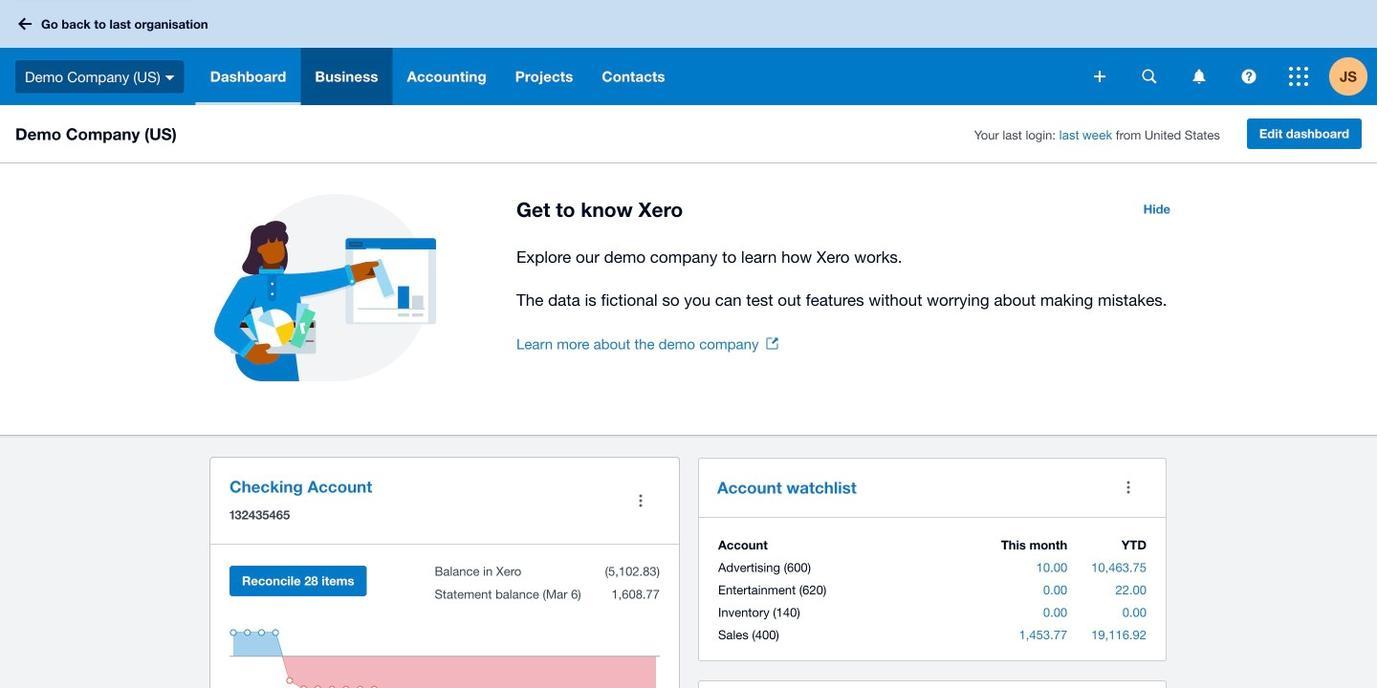 Task type: describe. For each thing, give the bounding box(es) containing it.
0 horizontal spatial svg image
[[18, 18, 32, 30]]

intro banner body element
[[517, 244, 1183, 314]]

1 horizontal spatial svg image
[[1095, 71, 1106, 82]]



Task type: vqa. For each thing, say whether or not it's contained in the screenshot.
the Dashboard
no



Task type: locate. For each thing, give the bounding box(es) containing it.
banner
[[0, 0, 1378, 105]]

svg image
[[1290, 67, 1309, 86], [1143, 69, 1157, 84], [1194, 69, 1206, 84], [165, 75, 175, 80]]

2 horizontal spatial svg image
[[1242, 69, 1257, 84]]

manage menu toggle image
[[622, 482, 660, 521]]

svg image
[[18, 18, 32, 30], [1242, 69, 1257, 84], [1095, 71, 1106, 82]]



